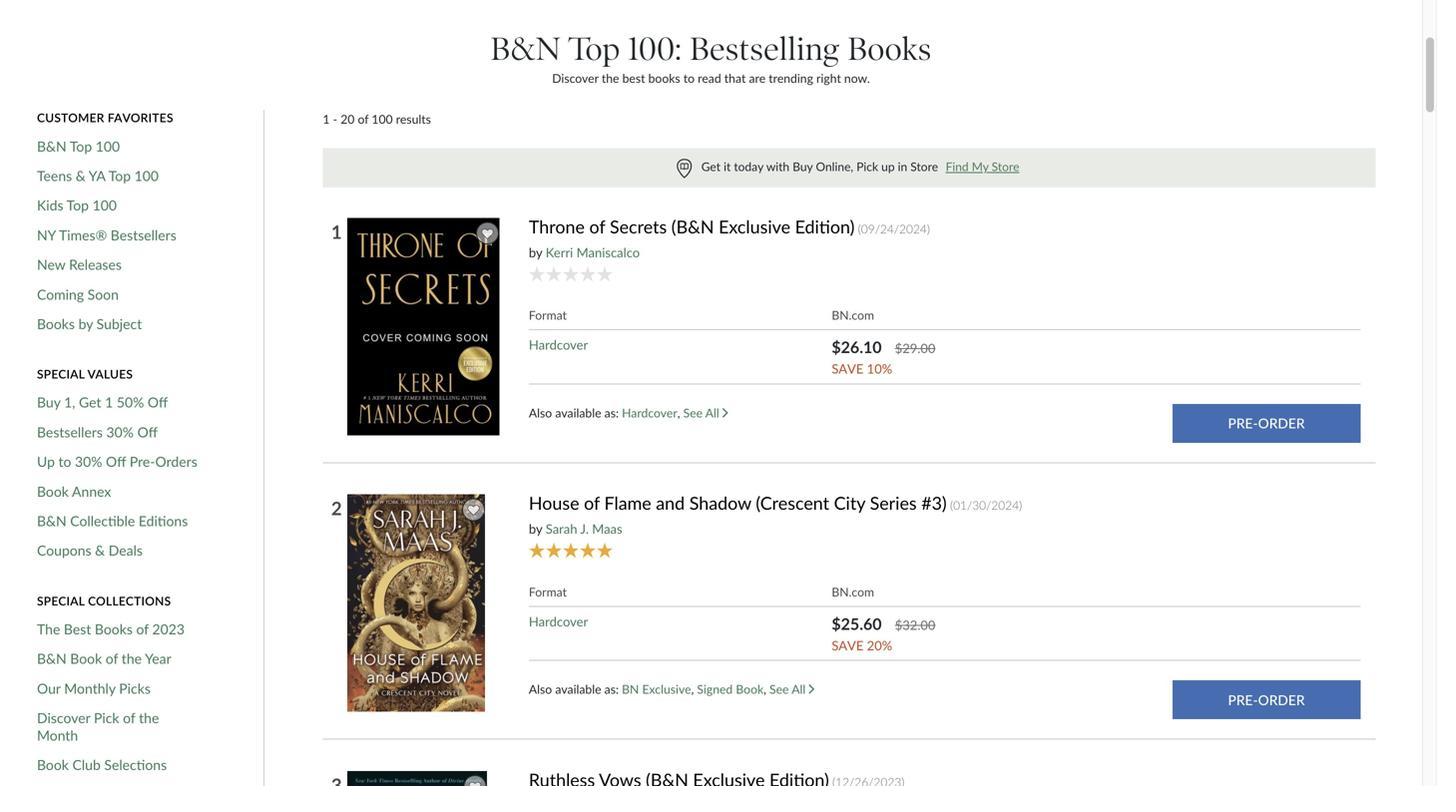 Task type: locate. For each thing, give the bounding box(es) containing it.
bestsellers 30% off link
[[37, 424, 158, 441]]

our
[[37, 680, 61, 697]]

the inside 'discover pick of the month'
[[139, 710, 159, 727]]

0 vertical spatial exclusive
[[719, 216, 791, 238]]

up
[[37, 453, 55, 470]]

customer favorites
[[37, 110, 173, 125]]

get
[[702, 159, 721, 174], [79, 394, 101, 411]]

hardcover for 2
[[529, 614, 588, 630]]

discover up month at the bottom of the page
[[37, 710, 90, 727]]

10%
[[867, 361, 893, 377]]

b&n for of
[[37, 651, 67, 668]]

save inside $29.00 save 10%
[[832, 361, 864, 377]]

region
[[323, 148, 1376, 188]]

sarah j. maas link
[[546, 521, 623, 537]]

b&n inside b&n top 100: bestselling books discover the best books to read that are trending right now.
[[491, 30, 561, 68]]

special
[[37, 367, 85, 381], [37, 594, 85, 608]]

1 vertical spatial right image
[[809, 685, 815, 695]]

house of flame and shadow (crescent city series #3) link
[[529, 493, 947, 515]]

0 horizontal spatial discover
[[37, 710, 90, 727]]

& for ya
[[76, 167, 86, 184]]

hardcover
[[529, 337, 588, 353], [622, 406, 678, 420], [529, 614, 588, 630]]

$32.00
[[895, 617, 936, 633]]

2 as: from the top
[[605, 683, 619, 697]]

off inside "link"
[[106, 453, 126, 470]]

0 horizontal spatial all
[[706, 406, 720, 420]]

0 vertical spatial 1
[[323, 112, 330, 126]]

0 horizontal spatial books
[[37, 315, 75, 332]]

sarah
[[546, 521, 578, 537]]

all up "shadow"
[[706, 406, 720, 420]]

1 save from the top
[[832, 361, 864, 377]]

2 horizontal spatial ,
[[764, 683, 767, 697]]

to inside "link"
[[58, 453, 71, 470]]

format
[[529, 308, 567, 323], [529, 585, 567, 599]]

2 vertical spatial hardcover
[[529, 614, 588, 630]]

bn.com up $25.60 link
[[832, 585, 875, 599]]

1 horizontal spatial store
[[992, 159, 1020, 174]]

2 bn.com from the top
[[832, 585, 875, 599]]

the inside b&n book of the year link
[[122, 651, 142, 668]]

0 vertical spatial off
[[148, 394, 168, 411]]

right image right signed book "link"
[[809, 685, 815, 695]]

books up now.
[[848, 30, 932, 68]]

30% inside "link"
[[75, 453, 102, 470]]

collectible
[[70, 513, 135, 530]]

1 as: from the top
[[605, 406, 619, 420]]

0 horizontal spatial to
[[58, 453, 71, 470]]

1 horizontal spatial to
[[684, 71, 695, 86]]

the
[[602, 71, 619, 86], [122, 651, 142, 668], [139, 710, 159, 727]]

coming soon
[[37, 286, 119, 303]]

2 special from the top
[[37, 594, 85, 608]]

special up 1,
[[37, 367, 85, 381]]

save down $26.10
[[832, 361, 864, 377]]

0 horizontal spatial &
[[76, 167, 86, 184]]

to inside b&n top 100: bestselling books discover the best books to read that are trending right now.
[[684, 71, 695, 86]]

bestsellers
[[111, 227, 177, 244], [37, 424, 103, 441]]

None submit
[[1173, 404, 1361, 443], [1173, 681, 1361, 720], [1173, 404, 1361, 443], [1173, 681, 1361, 720]]

trending
[[769, 71, 814, 86]]

, left the signed
[[691, 683, 694, 697]]

off up pre-
[[137, 424, 158, 441]]

, up and
[[678, 406, 680, 420]]

0 vertical spatial also
[[529, 406, 552, 420]]

the left year
[[122, 651, 142, 668]]

0 vertical spatial hardcover
[[529, 337, 588, 353]]

find
[[946, 159, 969, 174]]

1 available from the top
[[555, 406, 602, 420]]

as: left bn
[[605, 683, 619, 697]]

0 vertical spatial buy
[[793, 159, 813, 174]]

1 vertical spatial 30%
[[75, 453, 102, 470]]

also left bn
[[529, 683, 552, 697]]

see all
[[684, 406, 723, 420], [770, 683, 809, 697]]

hardcover link for 1
[[529, 337, 588, 353]]

buy inside region
[[793, 159, 813, 174]]

hardcover link
[[529, 337, 588, 353], [622, 406, 678, 420], [529, 614, 588, 630]]

0 horizontal spatial store
[[911, 159, 939, 174]]

buy 1, get 1 50% off link
[[37, 394, 168, 412]]

-
[[333, 112, 338, 126]]

1 horizontal spatial 30%
[[106, 424, 134, 441]]

by left sarah
[[529, 521, 543, 537]]

see all link
[[684, 406, 728, 420], [770, 683, 815, 697]]

2 save from the top
[[832, 638, 864, 654]]

books
[[848, 30, 932, 68], [37, 315, 75, 332], [95, 621, 133, 638]]

2 also from the top
[[529, 683, 552, 697]]

annex
[[72, 483, 111, 500]]

top for b&n top 100
[[70, 138, 92, 155]]

2 format from the top
[[529, 585, 567, 599]]

0 horizontal spatial see
[[684, 406, 703, 420]]

1 vertical spatial bn.com
[[832, 585, 875, 599]]

pick down our monthly picks link
[[94, 710, 119, 727]]

2 vertical spatial 1
[[105, 394, 113, 411]]

0 vertical spatial special
[[37, 367, 85, 381]]

1 vertical spatial as:
[[605, 683, 619, 697]]

save inside $32.00 save 20%
[[832, 638, 864, 654]]

bn.com up $26.10 link at the top right of page
[[832, 308, 875, 323]]

bopis small image
[[677, 159, 692, 178]]

get right 1,
[[79, 394, 101, 411]]

& left ya at the left top
[[76, 167, 86, 184]]

store
[[911, 159, 939, 174], [992, 159, 1020, 174]]

buy 1, get 1 50% off
[[37, 394, 168, 411]]

hardcover for 1
[[529, 337, 588, 353]]

also up the house
[[529, 406, 552, 420]]

100 inside teens & ya top 100 link
[[134, 167, 159, 184]]

1 vertical spatial the
[[122, 651, 142, 668]]

teens
[[37, 167, 72, 184]]

top
[[569, 30, 620, 68], [70, 138, 92, 155], [109, 167, 131, 184], [67, 197, 89, 214]]

1 horizontal spatial see all
[[770, 683, 809, 697]]

books down the 'coming'
[[37, 315, 75, 332]]

also for also available as: hardcover ,
[[529, 406, 552, 420]]

1 vertical spatial off
[[137, 424, 158, 441]]

coming soon link
[[37, 286, 119, 303]]

2 vertical spatial off
[[106, 453, 126, 470]]

1 - 20 of 100 results
[[323, 112, 431, 126]]

times®
[[59, 227, 107, 244]]

2 horizontal spatial books
[[848, 30, 932, 68]]

100 right ya at the left top
[[134, 167, 159, 184]]

shadow
[[690, 493, 752, 514]]

hardcover up and
[[622, 406, 678, 420]]

exclusive down today
[[719, 216, 791, 238]]

0 vertical spatial by
[[529, 245, 543, 260]]

by left 'kerri'
[[529, 245, 543, 260]]

format for 2
[[529, 585, 567, 599]]

exclusive inside throne of secrets (b&n exclusive edition) (09/24/2024) by kerri maniscalco
[[719, 216, 791, 238]]

top right the kids
[[67, 197, 89, 214]]

exclusive right bn
[[642, 683, 691, 697]]

of
[[358, 112, 369, 126], [590, 216, 605, 238], [584, 493, 600, 514], [136, 621, 149, 638], [106, 651, 118, 668], [123, 710, 135, 727]]

1 vertical spatial also
[[529, 683, 552, 697]]

collections
[[88, 594, 171, 608]]

of up j.
[[584, 493, 600, 514]]

releases
[[69, 256, 122, 273]]

by down coming soon link
[[78, 315, 93, 332]]

discover pick of the month
[[37, 710, 159, 744]]

of inside house of flame and shadow (crescent city series #3) (01/30/2024) by sarah j. maas
[[584, 493, 600, 514]]

2 available from the top
[[555, 683, 602, 697]]

1 vertical spatial &
[[95, 542, 105, 559]]

1 format from the top
[[529, 308, 567, 323]]

ny times® bestsellers link
[[37, 227, 177, 244]]

1 horizontal spatial get
[[702, 159, 721, 174]]

1 vertical spatial see all
[[770, 683, 809, 697]]

top inside b&n top 100: bestselling books discover the best books to read that are trending right now.
[[569, 30, 620, 68]]

the inside b&n top 100: bestselling books discover the best books to read that are trending right now.
[[602, 71, 619, 86]]

1 vertical spatial save
[[832, 638, 864, 654]]

books down special collections
[[95, 621, 133, 638]]

0 vertical spatial books
[[848, 30, 932, 68]]

30% up up to 30% off pre-orders
[[106, 424, 134, 441]]

discover left best books
[[552, 71, 599, 86]]

1 vertical spatial exclusive
[[642, 683, 691, 697]]

buy
[[793, 159, 813, 174], [37, 394, 60, 411]]

& left the deals
[[95, 542, 105, 559]]

special for the
[[37, 594, 85, 608]]

exclusive for ,
[[642, 683, 691, 697]]

buy right with on the top of the page
[[793, 159, 813, 174]]

bn.com
[[832, 308, 875, 323], [832, 585, 875, 599]]

see all link right signed book "link"
[[770, 683, 815, 697]]

2 vertical spatial hardcover link
[[529, 614, 588, 630]]

1 horizontal spatial &
[[95, 542, 105, 559]]

0 horizontal spatial exclusive
[[642, 683, 691, 697]]

pick inside region
[[857, 159, 879, 174]]

bestselling
[[690, 30, 840, 68]]

pre-
[[130, 453, 155, 470]]

as: up flame
[[605, 406, 619, 420]]

buy left 1,
[[37, 394, 60, 411]]

1 horizontal spatial all
[[792, 683, 806, 697]]

1 vertical spatial see all link
[[770, 683, 815, 697]]

0 vertical spatial pick
[[857, 159, 879, 174]]

1 vertical spatial format
[[529, 585, 567, 599]]

0 vertical spatial 30%
[[106, 424, 134, 441]]

of up kerri maniscalco link
[[590, 216, 605, 238]]

special up the
[[37, 594, 85, 608]]

also
[[529, 406, 552, 420], [529, 683, 552, 697]]

1 vertical spatial books
[[37, 315, 75, 332]]

format down sarah
[[529, 585, 567, 599]]

results
[[396, 112, 431, 126]]

new releases link
[[37, 256, 122, 274]]

the down picks on the bottom left of page
[[139, 710, 159, 727]]

right image
[[723, 408, 728, 418], [809, 685, 815, 695]]

0 vertical spatial hardcover link
[[529, 337, 588, 353]]

top down customer
[[70, 138, 92, 155]]

1 horizontal spatial discover
[[552, 71, 599, 86]]

see all right signed book "link"
[[770, 683, 809, 697]]

0 vertical spatial as:
[[605, 406, 619, 420]]

up
[[882, 159, 895, 174]]

30%
[[106, 424, 134, 441], [75, 453, 102, 470]]

our monthly picks
[[37, 680, 151, 697]]

1 vertical spatial to
[[58, 453, 71, 470]]

house of flame and shadow (crescent city series #3) (01/30/2024) by sarah j. maas
[[529, 493, 1023, 537]]

0 horizontal spatial pick
[[94, 710, 119, 727]]

off right 50%
[[148, 394, 168, 411]]

(b&n
[[672, 216, 714, 238]]

1 vertical spatial special
[[37, 594, 85, 608]]

1 vertical spatial buy
[[37, 394, 60, 411]]

store right in on the top of the page
[[911, 159, 939, 174]]

top left 100:
[[569, 30, 620, 68]]

2 vertical spatial by
[[529, 521, 543, 537]]

b&n
[[491, 30, 561, 68], [37, 138, 67, 155], [37, 513, 67, 530], [37, 651, 67, 668]]

0 horizontal spatial see all
[[684, 406, 723, 420]]

special for buy
[[37, 367, 85, 381]]

maas
[[592, 521, 623, 537]]

as:
[[605, 406, 619, 420], [605, 683, 619, 697]]

hardcover link down sarah
[[529, 614, 588, 630]]

signed book link
[[697, 683, 764, 697]]

100 inside 'kids top 100' link
[[92, 197, 117, 214]]

save down $25.60
[[832, 638, 864, 654]]

selections
[[104, 757, 167, 774]]

0 vertical spatial right image
[[723, 408, 728, 418]]

0 vertical spatial see all
[[684, 406, 723, 420]]

30% up "annex"
[[75, 453, 102, 470]]

see right signed book "link"
[[770, 683, 789, 697]]

see all link up "shadow"
[[684, 406, 728, 420]]

0 vertical spatial bestsellers
[[111, 227, 177, 244]]

off
[[148, 394, 168, 411], [137, 424, 158, 441], [106, 453, 126, 470]]

1 also from the top
[[529, 406, 552, 420]]

1 vertical spatial hardcover
[[622, 406, 678, 420]]

kerri maniscalco link
[[546, 245, 640, 260]]

of down picks on the bottom left of page
[[123, 710, 135, 727]]

1 vertical spatial available
[[555, 683, 602, 697]]

to left 'read that' at the top of the page
[[684, 71, 695, 86]]

format down 'kerri'
[[529, 308, 567, 323]]

off left pre-
[[106, 453, 126, 470]]

b&n for 100
[[37, 138, 67, 155]]

by inside throne of secrets (b&n exclusive edition) (09/24/2024) by kerri maniscalco
[[529, 245, 543, 260]]

pick inside 'discover pick of the month'
[[94, 710, 119, 727]]

$25.60 link
[[832, 614, 882, 634]]

hardcover link up also available as: hardcover ,
[[529, 337, 588, 353]]

available
[[555, 406, 602, 420], [555, 683, 602, 697]]

ny
[[37, 227, 56, 244]]

of inside 'discover pick of the month'
[[123, 710, 135, 727]]

of right the 20
[[358, 112, 369, 126]]

0 vertical spatial discover
[[552, 71, 599, 86]]

0 vertical spatial to
[[684, 71, 695, 86]]

hardcover up also available as: hardcover ,
[[529, 337, 588, 353]]

house of flame and shadow (crescent city series #3) image
[[347, 494, 490, 714]]

100 inside b&n top 100 link
[[96, 138, 120, 155]]

(09/24/2024)
[[858, 222, 930, 236]]

&
[[76, 167, 86, 184], [95, 542, 105, 559]]

b&n top 100: bestselling books discover the best books to read that are trending right now.
[[491, 30, 932, 86]]

1 horizontal spatial exclusive
[[719, 216, 791, 238]]

to right up
[[58, 453, 71, 470]]

see up and
[[684, 406, 703, 420]]

0 horizontal spatial 1
[[105, 394, 113, 411]]

2 horizontal spatial 1
[[331, 221, 342, 243]]

1 vertical spatial 1
[[331, 221, 342, 243]]

teens & ya top 100
[[37, 167, 159, 184]]

books by subject
[[37, 315, 142, 332]]

top for kids top 100
[[67, 197, 89, 214]]

1 bn.com from the top
[[832, 308, 875, 323]]

see all up "shadow"
[[684, 406, 723, 420]]

1 special from the top
[[37, 367, 85, 381]]

all right signed book "link"
[[792, 683, 806, 697]]

2 vertical spatial books
[[95, 621, 133, 638]]

1 horizontal spatial books
[[95, 621, 133, 638]]

$26.10
[[832, 338, 882, 357]]

store right the my on the top right
[[992, 159, 1020, 174]]

0 horizontal spatial get
[[79, 394, 101, 411]]

it
[[724, 159, 731, 174]]

1 vertical spatial bestsellers
[[37, 424, 103, 441]]

get it today with buy online, pick up in store find my store
[[702, 159, 1020, 174]]

hardcover link up and
[[622, 406, 678, 420]]

house
[[529, 493, 580, 514]]

1 horizontal spatial 1
[[323, 112, 330, 126]]

kids
[[37, 197, 63, 214]]

year
[[145, 651, 171, 668]]

discover inside 'discover pick of the month'
[[37, 710, 90, 727]]

book down up
[[37, 483, 69, 500]]

100:
[[628, 30, 682, 68]]

0 horizontal spatial buy
[[37, 394, 60, 411]]

0 vertical spatial see all link
[[684, 406, 728, 420]]

0 vertical spatial get
[[702, 159, 721, 174]]

b&n for editions
[[37, 513, 67, 530]]

100 up ny times® bestsellers
[[92, 197, 117, 214]]

1 vertical spatial by
[[78, 315, 93, 332]]

1 horizontal spatial pick
[[857, 159, 879, 174]]

also available as: bn exclusive , signed book ,
[[529, 683, 770, 697]]

1 vertical spatial discover
[[37, 710, 90, 727]]

the left best books
[[602, 71, 619, 86]]

1 vertical spatial pick
[[94, 710, 119, 727]]

2 vertical spatial the
[[139, 710, 159, 727]]

100 down customer favorites
[[96, 138, 120, 155]]

, right the signed
[[764, 683, 767, 697]]

book
[[37, 483, 69, 500], [70, 651, 102, 668], [736, 683, 764, 697], [37, 757, 69, 774]]

our monthly picks link
[[37, 680, 151, 698]]

0 horizontal spatial see all link
[[684, 406, 728, 420]]

available up the house
[[555, 406, 602, 420]]

bestsellers down 1,
[[37, 424, 103, 441]]

bestsellers up releases
[[111, 227, 177, 244]]

pick left up
[[857, 159, 879, 174]]

special collections
[[37, 594, 171, 608]]

0 vertical spatial the
[[602, 71, 619, 86]]

bn.com for 2
[[832, 585, 875, 599]]

right image up "shadow"
[[723, 408, 728, 418]]

0 vertical spatial bn.com
[[832, 308, 875, 323]]

hardcover down sarah
[[529, 614, 588, 630]]

1 vertical spatial get
[[79, 394, 101, 411]]

0 vertical spatial &
[[76, 167, 86, 184]]

available left bn
[[555, 683, 602, 697]]

get left 'it'
[[702, 159, 721, 174]]

0 vertical spatial available
[[555, 406, 602, 420]]

new releases
[[37, 256, 122, 273]]

in
[[898, 159, 908, 174]]

0 horizontal spatial right image
[[723, 408, 728, 418]]

0 vertical spatial format
[[529, 308, 567, 323]]

to
[[684, 71, 695, 86], [58, 453, 71, 470]]

& for deals
[[95, 542, 105, 559]]

0 vertical spatial save
[[832, 361, 864, 377]]

0 horizontal spatial 30%
[[75, 453, 102, 470]]

1 horizontal spatial see
[[770, 683, 789, 697]]



Task type: describe. For each thing, give the bounding box(es) containing it.
1 vertical spatial all
[[792, 683, 806, 697]]

read that
[[698, 71, 746, 86]]

available for hardcover
[[555, 406, 602, 420]]

teens & ya top 100 link
[[37, 167, 159, 185]]

also for also available as: bn exclusive , signed book ,
[[529, 683, 552, 697]]

ruthless vows (b&n exclusive edition) image
[[347, 771, 491, 787]]

throne of secrets (b&n exclusive edition) link
[[529, 216, 855, 238]]

the for b&n book of the year
[[122, 651, 142, 668]]

up to 30% off pre-orders link
[[37, 453, 197, 471]]

available for bn
[[555, 683, 602, 697]]

1 horizontal spatial right image
[[809, 685, 815, 695]]

book annex link
[[37, 483, 111, 500]]

$25.60
[[832, 614, 882, 634]]

book club selections
[[37, 757, 167, 774]]

books by subject link
[[37, 315, 142, 333]]

1 vertical spatial hardcover link
[[622, 406, 678, 420]]

up to 30% off pre-orders
[[37, 453, 197, 470]]

throne of secrets (b&n exclusive edition) image
[[347, 217, 504, 437]]

$32.00 save 20%
[[832, 617, 936, 654]]

best
[[64, 621, 91, 638]]

ya
[[89, 167, 105, 184]]

save for 1
[[832, 361, 864, 377]]

b&n top 100 link
[[37, 138, 120, 155]]

2 store from the left
[[992, 159, 1020, 174]]

and
[[656, 493, 685, 514]]

(01/30/2024)
[[950, 498, 1023, 513]]

special values
[[37, 367, 133, 381]]

discover pick of the month link
[[37, 710, 200, 745]]

1 store from the left
[[911, 159, 939, 174]]

20%
[[867, 638, 893, 654]]

book club selections link
[[37, 757, 167, 774]]

also available as: hardcover ,
[[529, 406, 684, 420]]

book right the signed
[[736, 683, 764, 697]]

b&n top 100
[[37, 138, 120, 155]]

the for discover pick of the month
[[139, 710, 159, 727]]

of left 2023 at the bottom left of page
[[136, 621, 149, 638]]

book up the 'monthly'
[[70, 651, 102, 668]]

the best books of 2023
[[37, 621, 185, 638]]

0 vertical spatial all
[[706, 406, 720, 420]]

new
[[37, 256, 65, 273]]

customer
[[37, 110, 104, 125]]

throne
[[529, 216, 585, 238]]

signed
[[697, 683, 733, 697]]

city
[[834, 493, 866, 514]]

0 vertical spatial see
[[684, 406, 703, 420]]

of down the best books of 2023 link
[[106, 651, 118, 668]]

series
[[870, 493, 917, 514]]

the
[[37, 621, 60, 638]]

maniscalco
[[577, 245, 640, 260]]

b&n for 100:
[[491, 30, 561, 68]]

1 for 1 - 20 of 100 results
[[323, 112, 330, 126]]

coming
[[37, 286, 84, 303]]

exclusive for edition)
[[719, 216, 791, 238]]

format for 1
[[529, 308, 567, 323]]

of inside throne of secrets (b&n exclusive edition) (09/24/2024) by kerri maniscalco
[[590, 216, 605, 238]]

b&n collectible editions link
[[37, 513, 188, 530]]

get inside region
[[702, 159, 721, 174]]

books inside b&n top 100: bestselling books discover the best books to read that are trending right now.
[[848, 30, 932, 68]]

coupons
[[37, 542, 91, 559]]

b&n book of the year link
[[37, 651, 171, 668]]

top for b&n top 100: bestselling books discover the best books to read that are trending right now.
[[569, 30, 620, 68]]

1 vertical spatial see
[[770, 683, 789, 697]]

online,
[[816, 159, 854, 174]]

2023
[[152, 621, 185, 638]]

picks
[[119, 680, 151, 697]]

club
[[72, 757, 101, 774]]

1,
[[64, 394, 75, 411]]

bn.com for 1
[[832, 308, 875, 323]]

2
[[331, 497, 342, 520]]

by inside house of flame and shadow (crescent city series #3) (01/30/2024) by sarah j. maas
[[529, 521, 543, 537]]

20
[[341, 112, 355, 126]]

the best books of 2023 link
[[37, 621, 185, 638]]

0 horizontal spatial ,
[[678, 406, 680, 420]]

with
[[767, 159, 790, 174]]

my
[[972, 159, 989, 174]]

ny times® bestsellers
[[37, 227, 177, 244]]

100 left the results
[[372, 112, 393, 126]]

book down month at the bottom of the page
[[37, 757, 69, 774]]

bestsellers 30% off
[[37, 424, 158, 441]]

book annex
[[37, 483, 111, 500]]

$26.10 link
[[832, 338, 882, 357]]

discover inside b&n top 100: bestselling books discover the best books to read that are trending right now.
[[552, 71, 599, 86]]

1 horizontal spatial bestsellers
[[111, 227, 177, 244]]

bn
[[622, 683, 639, 697]]

editions
[[139, 513, 188, 530]]

top right ya at the left top
[[109, 167, 131, 184]]

kerri
[[546, 245, 573, 260]]

hardcover link for 2
[[529, 614, 588, 630]]

now.
[[845, 71, 870, 86]]

book inside 'link'
[[37, 483, 69, 500]]

save for 2
[[832, 638, 864, 654]]

as: for hardcover
[[605, 406, 619, 420]]

1 horizontal spatial see all link
[[770, 683, 815, 697]]

flame
[[605, 493, 652, 514]]

kids top 100 link
[[37, 197, 117, 214]]

1 for 1
[[331, 221, 342, 243]]

best books
[[623, 71, 681, 86]]

find my store link
[[939, 159, 1022, 175]]

throne of secrets (b&n exclusive edition) (09/24/2024) by kerri maniscalco
[[529, 216, 930, 260]]

today
[[734, 159, 764, 174]]

deals
[[109, 542, 143, 559]]

edition)
[[795, 216, 855, 238]]

coupons & deals
[[37, 542, 143, 559]]

buy inside buy 1, get 1 50% off link
[[37, 394, 60, 411]]

b&n book of the year
[[37, 651, 171, 668]]

subject
[[97, 315, 142, 332]]

bn exclusive link
[[622, 683, 691, 697]]

favorites
[[108, 110, 173, 125]]

1 horizontal spatial ,
[[691, 683, 694, 697]]

region containing get it today with buy online, pick up in store
[[323, 148, 1376, 188]]

1 inside buy 1, get 1 50% off link
[[105, 394, 113, 411]]

see all for top right icon
[[684, 406, 723, 420]]

values
[[87, 367, 133, 381]]

as: for bn
[[605, 683, 619, 697]]

see all for right right icon
[[770, 683, 809, 697]]

$29.00 save 10%
[[832, 341, 936, 377]]

0 horizontal spatial bestsellers
[[37, 424, 103, 441]]



Task type: vqa. For each thing, say whether or not it's contained in the screenshot.
Best
yes



